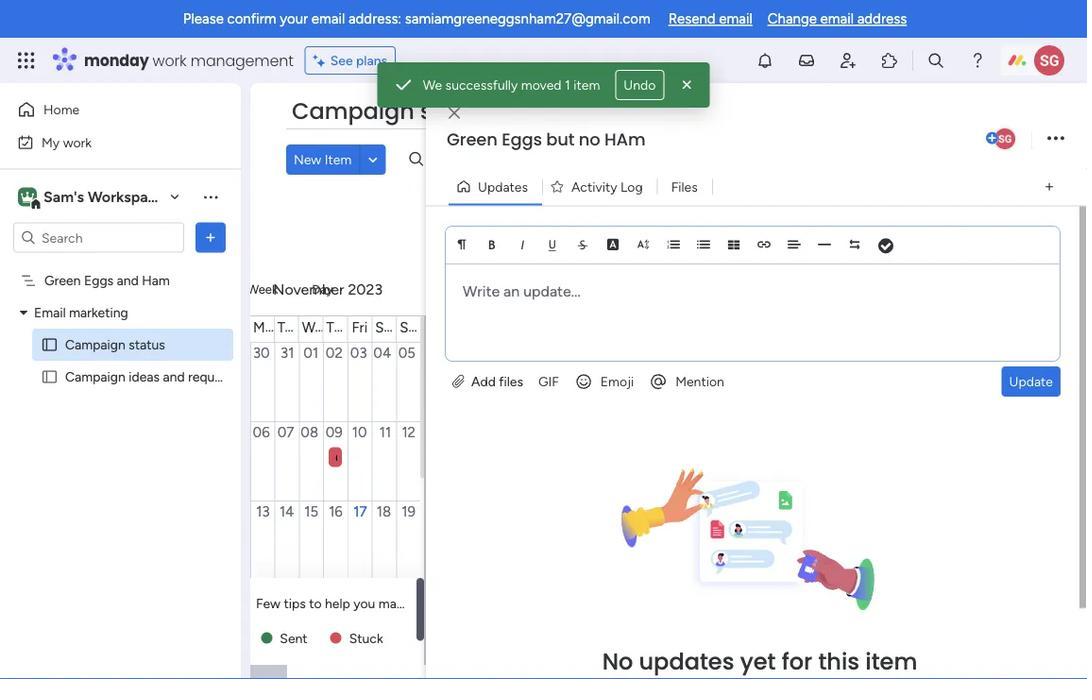Task type: locate. For each thing, give the bounding box(es) containing it.
1 horizontal spatial and
[[163, 369, 185, 385]]

green eggs and ham
[[44, 273, 170, 289]]

1 vertical spatial item
[[866, 646, 918, 677]]

green inside field
[[447, 128, 498, 152]]

1 horizontal spatial eggs
[[502, 128, 542, 152]]

campaign status inside campaign status field
[[292, 95, 491, 127]]

status up ideas
[[129, 337, 165, 353]]

but
[[546, 128, 575, 152]]

0 vertical spatial status
[[420, 95, 491, 127]]

0 horizontal spatial and
[[117, 273, 139, 289]]

campaign up item
[[292, 95, 414, 127]]

add
[[472, 373, 496, 389]]

files
[[671, 179, 698, 195]]

green up email
[[44, 273, 81, 289]]

0 vertical spatial eggs
[[502, 128, 542, 152]]

0 vertical spatial campaign
[[292, 95, 414, 127]]

ham
[[605, 128, 646, 152]]

2 horizontal spatial email
[[821, 10, 854, 27]]

sam's workspace button
[[13, 181, 188, 213]]

green for green eggs and ham
[[44, 273, 81, 289]]

email right the your
[[312, 10, 345, 27]]

we
[[423, 77, 442, 93]]

Search in workspace field
[[40, 227, 158, 248]]

2 vertical spatial campaign
[[65, 369, 126, 385]]

1 vertical spatial work
[[63, 134, 92, 150]]

close image
[[678, 76, 697, 94]]

status
[[420, 95, 491, 127], [129, 337, 165, 353]]

0 horizontal spatial work
[[63, 134, 92, 150]]

marketing
[[69, 305, 128, 321]]

email up invite members icon
[[821, 10, 854, 27]]

work for my
[[63, 134, 92, 150]]

week link
[[232, 276, 293, 302]]

samiamgreeneggsnham27@gmail.com
[[405, 10, 651, 27]]

green eggs but no ham
[[447, 128, 646, 152]]

log
[[621, 179, 643, 195]]

text color image
[[607, 238, 620, 251]]

email marketing
[[34, 305, 128, 321]]

campaign right public board icon
[[65, 369, 126, 385]]

campaign
[[292, 95, 414, 127], [65, 337, 126, 353], [65, 369, 126, 385]]

november 2023
[[273, 280, 383, 298]]

home button
[[11, 94, 203, 125]]

public board image
[[41, 368, 59, 386]]

this
[[819, 646, 860, 677]]

status down we
[[420, 95, 491, 127]]

see plans button
[[305, 46, 396, 75]]

updates
[[639, 646, 735, 677]]

week
[[247, 281, 278, 296]]

alert containing we successfully moved 1 item
[[378, 62, 710, 108]]

and right ideas
[[163, 369, 185, 385]]

options image
[[201, 228, 220, 247]]

undo
[[624, 77, 656, 93]]

campaign status down we
[[292, 95, 491, 127]]

please
[[183, 10, 224, 27]]

resend email
[[669, 10, 753, 27]]

email right resend
[[719, 10, 753, 27]]

sat
[[375, 319, 397, 336]]

campaign inside campaign status field
[[292, 95, 414, 127]]

my
[[42, 134, 60, 150]]

0 vertical spatial campaign status
[[292, 95, 491, 127]]

see plans
[[330, 52, 387, 68]]

1 horizontal spatial work
[[153, 50, 187, 71]]

mention button
[[642, 366, 732, 396]]

fri
[[352, 319, 368, 336]]

work
[[153, 50, 187, 71], [63, 134, 92, 150]]

1 horizontal spatial status
[[420, 95, 491, 127]]

thu
[[326, 319, 350, 336]]

eggs left but
[[502, 128, 542, 152]]

email
[[34, 305, 66, 321]]

apps image
[[881, 51, 899, 70]]

emoji button
[[567, 366, 642, 396]]

for
[[782, 646, 813, 677]]

0 horizontal spatial email
[[312, 10, 345, 27]]

mon tue wed thu fri sat sun
[[253, 319, 424, 336]]

item
[[574, 77, 600, 93], [866, 646, 918, 677]]

activity log
[[572, 179, 643, 195]]

1 vertical spatial and
[[163, 369, 185, 385]]

email
[[312, 10, 345, 27], [719, 10, 753, 27], [821, 10, 854, 27]]

eggs
[[502, 128, 542, 152], [84, 273, 114, 289]]

line image
[[818, 238, 831, 251]]

0 vertical spatial sam green image
[[1035, 45, 1065, 76]]

green
[[447, 128, 498, 152], [44, 273, 81, 289]]

1 vertical spatial green
[[44, 273, 81, 289]]

workspace options image
[[201, 187, 220, 206]]

campaign down marketing
[[65, 337, 126, 353]]

resend email link
[[669, 10, 753, 27]]

1 vertical spatial sam green image
[[993, 127, 1018, 151]]

1 horizontal spatial green
[[447, 128, 498, 152]]

1 horizontal spatial campaign status
[[292, 95, 491, 127]]

underline image
[[546, 238, 559, 251]]

green for green eggs but no ham
[[447, 128, 498, 152]]

gif
[[539, 373, 559, 389]]

0 horizontal spatial status
[[129, 337, 165, 353]]

alert
[[378, 62, 710, 108]]

size image
[[637, 238, 650, 251]]

sam green image left options image
[[993, 127, 1018, 151]]

confirm
[[227, 10, 276, 27]]

rtl ltr image
[[848, 238, 862, 251]]

work inside button
[[63, 134, 92, 150]]

select product image
[[17, 51, 36, 70]]

option
[[0, 264, 241, 267]]

dapulse attachment image
[[453, 373, 465, 389]]

0 horizontal spatial sam green image
[[993, 127, 1018, 151]]

0 horizontal spatial green
[[44, 273, 81, 289]]

notifications image
[[756, 51, 775, 70]]

eggs up marketing
[[84, 273, 114, 289]]

0 vertical spatial green
[[447, 128, 498, 152]]

campaign status down marketing
[[65, 337, 165, 353]]

campaign ideas and requests
[[65, 369, 239, 385]]

0 horizontal spatial eggs
[[84, 273, 114, 289]]

and left ham
[[117, 273, 139, 289]]

1 vertical spatial campaign status
[[65, 337, 165, 353]]

eggs inside field
[[502, 128, 542, 152]]

1 vertical spatial eggs
[[84, 273, 114, 289]]

work right my
[[63, 134, 92, 150]]

align image
[[788, 238, 801, 251]]

1 horizontal spatial email
[[719, 10, 753, 27]]

requests
[[188, 369, 239, 385]]

resend
[[669, 10, 716, 27]]

activity log button
[[542, 171, 657, 202]]

3 email from the left
[[821, 10, 854, 27]]

updates button
[[449, 171, 542, 202]]

campaign status
[[292, 95, 491, 127], [65, 337, 165, 353]]

angle down image
[[368, 153, 378, 167]]

Campaign status field
[[287, 95, 496, 128]]

1. numbers image
[[667, 238, 680, 251]]

work right monday
[[153, 50, 187, 71]]

2 email from the left
[[719, 10, 753, 27]]

item right this
[[866, 646, 918, 677]]

0 vertical spatial item
[[574, 77, 600, 93]]

v2 search image
[[409, 149, 423, 170]]

dapulse drag 2 image
[[429, 360, 435, 382]]

green down close image
[[447, 128, 498, 152]]

1 email from the left
[[312, 10, 345, 27]]

change email address
[[768, 10, 907, 27]]

sam green image
[[1035, 45, 1065, 76], [993, 127, 1018, 151]]

mon
[[253, 319, 281, 336]]

workspace
[[88, 188, 165, 206]]

sent
[[280, 630, 308, 646]]

1 vertical spatial campaign
[[65, 337, 126, 353]]

gif button
[[531, 366, 567, 396]]

email for change email address
[[821, 10, 854, 27]]

see
[[330, 52, 353, 68]]

strikethrough image
[[576, 238, 590, 251]]

eggs for but
[[502, 128, 542, 152]]

mention
[[676, 373, 725, 389]]

list box
[[0, 261, 241, 648]]

table image
[[727, 238, 741, 251]]

options image
[[1048, 126, 1065, 152]]

search everything image
[[927, 51, 946, 70]]

status inside campaign status field
[[420, 95, 491, 127]]

work for monday
[[153, 50, 187, 71]]

please confirm your email address: samiamgreeneggsnham27@gmail.com
[[183, 10, 651, 27]]

0 vertical spatial work
[[153, 50, 187, 71]]

day
[[312, 281, 333, 296]]

sam green image right help image
[[1035, 45, 1065, 76]]

item right 1
[[574, 77, 600, 93]]

0 vertical spatial and
[[117, 273, 139, 289]]



Task type: describe. For each thing, give the bounding box(es) containing it.
help image
[[968, 51, 987, 70]]

monday work management
[[84, 50, 294, 71]]

1 horizontal spatial item
[[866, 646, 918, 677]]

inbox image
[[797, 51, 816, 70]]

activity
[[572, 179, 618, 195]]

new item button
[[286, 145, 359, 175]]

caret down image
[[20, 306, 27, 319]]

new
[[294, 152, 321, 168]]

day link
[[297, 276, 348, 302]]

0 horizontal spatial campaign status
[[65, 337, 165, 353]]

moved
[[521, 77, 562, 93]]

update
[[1010, 373, 1053, 389]]

campaign for public board icon
[[65, 369, 126, 385]]

email for resend email
[[719, 10, 753, 27]]

2023
[[348, 280, 383, 298]]

sun
[[400, 319, 424, 336]]

november
[[273, 280, 344, 298]]

new item
[[294, 152, 352, 168]]

checklist image
[[879, 238, 894, 252]]

dapulse addbtn image
[[986, 132, 999, 145]]

emoji
[[601, 373, 634, 389]]

plans
[[356, 52, 387, 68]]

files button
[[657, 171, 712, 202]]

management
[[191, 50, 294, 71]]

and for ideas
[[163, 369, 185, 385]]

eggs for and
[[84, 273, 114, 289]]

ham
[[142, 273, 170, 289]]

undo button
[[615, 70, 665, 100]]

your
[[280, 10, 308, 27]]

stuck
[[349, 630, 383, 646]]

sam's workspace
[[43, 188, 165, 206]]

wed
[[302, 319, 331, 336]]

format image
[[455, 238, 469, 251]]

item
[[325, 152, 352, 168]]

0 horizontal spatial item
[[574, 77, 600, 93]]

and for eggs
[[117, 273, 139, 289]]

home
[[43, 102, 80, 118]]

ideas
[[129, 369, 160, 385]]

yet
[[740, 646, 776, 677]]

&bull; bullets image
[[697, 238, 710, 251]]

updates
[[478, 179, 528, 195]]

workspace image
[[21, 187, 34, 207]]

address
[[858, 10, 907, 27]]

1
[[565, 77, 570, 93]]

1 vertical spatial status
[[129, 337, 165, 353]]

address:
[[349, 10, 402, 27]]

list box containing green eggs and ham
[[0, 261, 241, 648]]

1 horizontal spatial sam green image
[[1035, 45, 1065, 76]]

add files
[[468, 373, 523, 389]]

we successfully moved 1 item
[[423, 77, 600, 93]]

my work button
[[11, 127, 203, 157]]

sam's
[[43, 188, 84, 206]]

change
[[768, 10, 817, 27]]

no
[[602, 646, 633, 677]]

link image
[[758, 238, 771, 251]]

files
[[499, 373, 523, 389]]

workspace selection element
[[18, 186, 166, 210]]

close image
[[449, 107, 460, 120]]

no updates yet for this item
[[602, 646, 918, 677]]

bold image
[[486, 238, 499, 251]]

change email address link
[[768, 10, 907, 27]]

Green Eggs but no HAm field
[[442, 128, 983, 152]]

campaign for public board image
[[65, 337, 126, 353]]

monday
[[84, 50, 149, 71]]

no
[[579, 128, 600, 152]]

public board image
[[41, 336, 59, 354]]

italic image
[[516, 238, 529, 251]]

workspace image
[[18, 187, 37, 207]]

update button
[[1002, 366, 1061, 396]]

my work
[[42, 134, 92, 150]]

add view image
[[1046, 180, 1054, 193]]

successfully
[[446, 77, 518, 93]]

tue
[[278, 319, 300, 336]]

invite members image
[[839, 51, 858, 70]]



Task type: vqa. For each thing, say whether or not it's contained in the screenshot.
the middle Priority
no



